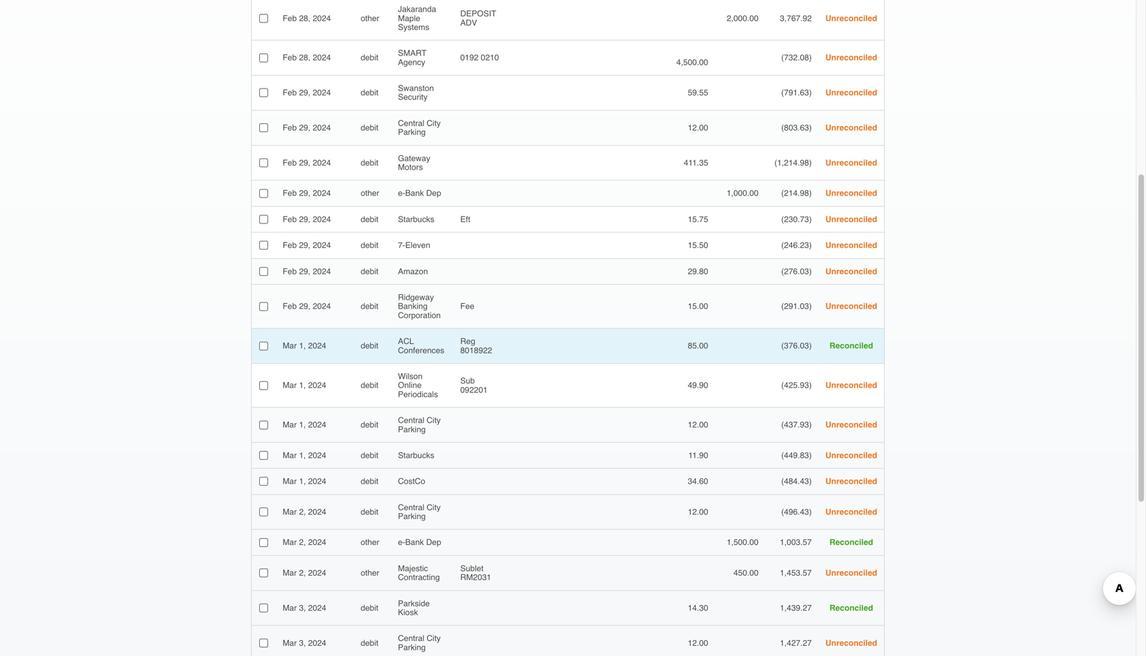 Task type: describe. For each thing, give the bounding box(es) containing it.
85.00
[[683, 342, 708, 351]]

parkside kiosk
[[398, 599, 430, 618]]

costco
[[398, 477, 428, 487]]

29, for 7-
[[299, 241, 310, 250]]

29, for ridgeway
[[299, 302, 310, 312]]

feb 28, 2024 for debit
[[283, 53, 333, 63]]

feb 28, 2024 for other
[[283, 13, 333, 23]]

debit for (425.93)
[[361, 381, 378, 391]]

feb 29, 2024 for central
[[283, 123, 333, 133]]

unreconciled for (425.93)
[[825, 381, 877, 391]]

unreconciled for 1,427.27
[[825, 639, 877, 649]]

12.00 for 1,427.27
[[683, 639, 708, 649]]

contracting
[[398, 573, 440, 583]]

2024 for 1,427.27
[[308, 639, 326, 649]]

4,500.00
[[676, 49, 708, 67]]

systems
[[398, 22, 429, 32]]

jakaranda maple systems
[[398, 4, 436, 32]]

2024 for (496.43)
[[308, 508, 326, 517]]

feb for central
[[283, 123, 297, 133]]

security
[[398, 93, 428, 102]]

motors
[[398, 163, 423, 172]]

feb for e-
[[283, 189, 297, 198]]

bank for mar 2, 2024
[[405, 538, 424, 548]]

eleven
[[405, 241, 430, 250]]

(791.63)
[[779, 88, 812, 98]]

swanston
[[398, 84, 434, 93]]

(246.23)
[[779, 241, 812, 250]]

0192 0210
[[460, 53, 501, 63]]

15.75
[[683, 215, 708, 224]]

2024 for (484.43)
[[308, 477, 326, 487]]

debit for (732.08)
[[361, 53, 378, 63]]

2024 for (276.03)
[[313, 267, 331, 276]]

reg 8018922
[[460, 337, 494, 356]]

12.00 for (803.63)
[[683, 123, 708, 133]]

1,003.57
[[778, 538, 812, 548]]

28, for debit
[[299, 53, 310, 63]]

(230.73)
[[779, 215, 812, 224]]

adv
[[460, 18, 477, 28]]

conferences
[[398, 346, 444, 356]]

(276.03)
[[779, 267, 812, 276]]

other for 1,500.00
[[361, 538, 379, 548]]

2024 for (803.63)
[[313, 123, 331, 133]]

(376.03)
[[779, 342, 812, 351]]

sublet rm2031
[[460, 564, 493, 583]]

acl conferences
[[398, 337, 447, 356]]

(732.08)
[[779, 53, 812, 63]]

8018922
[[460, 346, 492, 356]]

34.60
[[683, 477, 708, 487]]

11.90
[[684, 451, 708, 461]]

central for mar 1, 2024
[[398, 416, 424, 426]]

parkside
[[398, 599, 430, 609]]

(291.03)
[[779, 302, 812, 312]]

debit for (484.43)
[[361, 477, 378, 487]]

majestic
[[398, 564, 428, 574]]

2024 for (1,214.98)
[[313, 158, 331, 168]]

starbucks for mar 1, 2024
[[398, 451, 437, 461]]

debit for (1,214.98)
[[361, 158, 378, 168]]

1, for wilson
[[299, 381, 306, 391]]

ridgeway banking corporation
[[398, 293, 443, 321]]

1,439.27
[[778, 604, 812, 614]]

mar 1, 2024 for central
[[283, 421, 329, 430]]

3 mar 2, 2024 from the top
[[283, 569, 329, 578]]

feb 29, 2024 for e-
[[283, 189, 333, 198]]

mar for (425.93)
[[283, 381, 297, 391]]

parking for mar 1, 2024
[[398, 425, 426, 435]]

15.00
[[683, 302, 708, 312]]

online
[[398, 381, 422, 391]]

3, for central
[[299, 639, 306, 649]]

59.55
[[683, 88, 708, 98]]

411.35
[[679, 158, 708, 168]]

unreconciled for (791.63)
[[825, 88, 877, 98]]

banking
[[398, 302, 428, 312]]

5 29, from the top
[[299, 215, 310, 224]]

debit for 1,427.27
[[361, 639, 378, 649]]

450.00
[[729, 569, 759, 578]]

smart
[[398, 49, 426, 58]]

1,453.57
[[778, 569, 812, 578]]

49.90
[[683, 381, 708, 391]]

e- for feb 29, 2024
[[398, 189, 405, 198]]

deposit
[[460, 9, 496, 19]]

5 1, from the top
[[299, 477, 306, 487]]

2024 for (376.03)
[[308, 342, 326, 351]]

reconciled for 1,003.57
[[829, 538, 873, 548]]

unreconciled for (803.63)
[[825, 123, 877, 133]]

1,427.27
[[778, 639, 812, 649]]

periodicals
[[398, 390, 438, 400]]

mar 2, 2024 for parking
[[283, 508, 329, 517]]

parking for mar 2, 2024
[[398, 512, 426, 522]]

debit for (791.63)
[[361, 88, 378, 98]]

7-eleven
[[398, 241, 433, 250]]

feb for 7-
[[283, 241, 297, 250]]

7 feb from the top
[[283, 215, 297, 224]]

rm2031
[[460, 573, 491, 583]]

unreconciled for (246.23)
[[825, 241, 877, 250]]

4 mar 1, 2024 from the top
[[283, 451, 329, 461]]

mar 2, 2024 for dep
[[283, 538, 329, 548]]

unreconciled for (1,214.98)
[[825, 158, 877, 168]]

mar for (376.03)
[[283, 342, 297, 351]]

3, for parkside
[[299, 604, 306, 614]]

eft
[[460, 215, 473, 224]]

5 mar 1, 2024 from the top
[[283, 477, 329, 487]]

acl
[[398, 337, 414, 347]]

unreconciled for (276.03)
[[825, 267, 877, 276]]

debit for (376.03)
[[361, 342, 378, 351]]

debit for (276.03)
[[361, 267, 378, 276]]

e-bank dep for feb 29, 2024
[[398, 189, 443, 198]]

2024 for (246.23)
[[313, 241, 331, 250]]

2024 for (291.03)
[[313, 302, 331, 312]]

2024 for 1,453.57
[[308, 569, 326, 578]]

(425.93)
[[779, 381, 812, 391]]

ridgeway
[[398, 293, 434, 303]]

unreconciled for (496.43)
[[825, 508, 877, 517]]

feb 29, 2024 for 7-
[[283, 241, 333, 250]]

central city parking for feb 29, 2024
[[398, 119, 441, 137]]

amazon
[[398, 267, 430, 276]]

e- for mar 2, 2024
[[398, 538, 405, 548]]

2024 for (732.08)
[[313, 53, 331, 63]]

wilson online periodicals
[[398, 372, 440, 400]]

mar 3, 2024 for parkside
[[283, 604, 329, 614]]

feb for smart
[[283, 53, 297, 63]]

(1,214.98)
[[772, 158, 812, 168]]

(437.93)
[[779, 421, 812, 430]]

unreconciled for (449.83)
[[825, 451, 877, 461]]

7 29, from the top
[[299, 267, 310, 276]]

1, for acl
[[299, 342, 306, 351]]

maple
[[398, 13, 420, 23]]

5 feb 29, 2024 from the top
[[283, 215, 333, 224]]



Task type: locate. For each thing, give the bounding box(es) containing it.
1 city from the top
[[427, 119, 441, 128]]

debit
[[361, 53, 378, 63], [361, 88, 378, 98], [361, 123, 378, 133], [361, 158, 378, 168], [361, 215, 378, 224], [361, 241, 378, 250], [361, 267, 378, 276], [361, 302, 378, 312], [361, 342, 378, 351], [361, 381, 378, 391], [361, 421, 378, 430], [361, 451, 378, 461], [361, 477, 378, 487], [361, 508, 378, 517], [361, 604, 378, 614], [361, 639, 378, 649]]

0192
[[460, 53, 478, 63]]

2024 for (449.83)
[[308, 451, 326, 461]]

jakaranda
[[398, 4, 436, 14]]

dep for feb 29, 2024
[[426, 189, 441, 198]]

1 1, from the top
[[299, 342, 306, 351]]

1 reconciled from the top
[[829, 342, 873, 351]]

12.00 for (437.93)
[[683, 421, 708, 430]]

unreconciled right the (230.73)
[[825, 215, 877, 224]]

4 mar from the top
[[283, 451, 297, 461]]

1,
[[299, 342, 306, 351], [299, 381, 306, 391], [299, 421, 306, 430], [299, 451, 306, 461], [299, 477, 306, 487]]

1 feb 29, 2024 from the top
[[283, 88, 333, 98]]

10 unreconciled from the top
[[825, 302, 877, 312]]

1 e- from the top
[[398, 189, 405, 198]]

debit for (291.03)
[[361, 302, 378, 312]]

28, for other
[[299, 13, 310, 23]]

city for feb 29, 2024
[[427, 119, 441, 128]]

4 29, from the top
[[299, 189, 310, 198]]

1 vertical spatial dep
[[426, 538, 441, 548]]

11 debit from the top
[[361, 421, 378, 430]]

unreconciled right (1,214.98)
[[825, 158, 877, 168]]

4 city from the top
[[427, 635, 441, 644]]

0 vertical spatial 28,
[[299, 13, 310, 23]]

4 feb from the top
[[283, 123, 297, 133]]

12.00
[[683, 123, 708, 133], [683, 421, 708, 430], [683, 508, 708, 517], [683, 639, 708, 649]]

feb for jakaranda
[[283, 13, 297, 23]]

e-
[[398, 189, 405, 198], [398, 538, 405, 548]]

0 vertical spatial e-bank dep
[[398, 189, 443, 198]]

gateway
[[398, 154, 430, 163]]

e-bank dep
[[398, 189, 443, 198], [398, 538, 443, 548]]

7 mar from the top
[[283, 538, 297, 548]]

majestic contracting
[[398, 564, 442, 583]]

central for mar 2, 2024
[[398, 503, 424, 513]]

mar for 1,427.27
[[283, 639, 297, 649]]

12.00 for (496.43)
[[683, 508, 708, 517]]

6 debit from the top
[[361, 241, 378, 250]]

city for mar 3, 2024
[[427, 635, 441, 644]]

mar 1, 2024
[[283, 342, 329, 351], [283, 381, 329, 391], [283, 421, 329, 430], [283, 451, 329, 461], [283, 477, 329, 487]]

starbucks up "eleven"
[[398, 215, 437, 224]]

2 feb from the top
[[283, 53, 297, 63]]

0 vertical spatial mar 2, 2024
[[283, 508, 329, 517]]

central
[[398, 119, 424, 128], [398, 416, 424, 426], [398, 503, 424, 513], [398, 635, 424, 644]]

bank up majestic
[[405, 538, 424, 548]]

unreconciled right 1,427.27 at the right bottom of the page
[[825, 639, 877, 649]]

2 reconciled from the top
[[829, 538, 873, 548]]

1 mar from the top
[[283, 342, 297, 351]]

2 city from the top
[[427, 416, 441, 426]]

1 vertical spatial 3,
[[299, 639, 306, 649]]

1 bank from the top
[[405, 189, 424, 198]]

2024 for 3,767.92
[[313, 13, 331, 23]]

feb 28, 2024
[[283, 13, 333, 23], [283, 53, 333, 63]]

1 feb 28, 2024 from the top
[[283, 13, 333, 23]]

2024 for (214.98)
[[313, 189, 331, 198]]

1 vertical spatial e-bank dep
[[398, 538, 443, 548]]

16 unreconciled from the top
[[825, 569, 877, 578]]

unreconciled right the (437.93) on the bottom of the page
[[825, 421, 877, 430]]

3 12.00 from the top
[[683, 508, 708, 517]]

0 vertical spatial dep
[[426, 189, 441, 198]]

(803.63)
[[779, 123, 812, 133]]

starbucks up costco
[[398, 451, 437, 461]]

mar 3, 2024
[[283, 604, 329, 614], [283, 639, 329, 649]]

3 city from the top
[[427, 503, 441, 513]]

city for mar 1, 2024
[[427, 416, 441, 426]]

2 feb 29, 2024 from the top
[[283, 123, 333, 133]]

5 debit from the top
[[361, 215, 378, 224]]

reconciled right 1,003.57
[[829, 538, 873, 548]]

sub 092201
[[460, 377, 490, 395]]

unreconciled right 3,767.92
[[825, 13, 877, 23]]

central for mar 3, 2024
[[398, 635, 424, 644]]

gateway motors
[[398, 154, 430, 172]]

unreconciled for (230.73)
[[825, 215, 877, 224]]

2,000.00
[[722, 13, 759, 23]]

2024 for 1,439.27
[[308, 604, 326, 614]]

2 other from the top
[[361, 189, 379, 198]]

29,
[[299, 88, 310, 98], [299, 123, 310, 133], [299, 158, 310, 168], [299, 189, 310, 198], [299, 215, 310, 224], [299, 241, 310, 250], [299, 267, 310, 276], [299, 302, 310, 312]]

9 unreconciled from the top
[[825, 267, 877, 276]]

1 vertical spatial mar 3, 2024
[[283, 639, 329, 649]]

5 feb from the top
[[283, 158, 297, 168]]

reg
[[460, 337, 475, 347]]

dep up majestic
[[426, 538, 441, 548]]

2 29, from the top
[[299, 123, 310, 133]]

mar for (449.83)
[[283, 451, 297, 461]]

2, for dep
[[299, 538, 306, 548]]

unreconciled right (732.08)
[[825, 53, 877, 63]]

parking up gateway
[[398, 128, 426, 137]]

reconciled for (376.03)
[[829, 342, 873, 351]]

1 unreconciled from the top
[[825, 13, 877, 23]]

central for feb 29, 2024
[[398, 119, 424, 128]]

5 mar from the top
[[283, 477, 297, 487]]

29, for e-
[[299, 189, 310, 198]]

0 vertical spatial reconciled
[[829, 342, 873, 351]]

central city parking down kiosk
[[398, 635, 441, 653]]

None checkbox
[[259, 14, 268, 23], [259, 88, 268, 97], [259, 189, 268, 198], [259, 215, 268, 224], [259, 241, 268, 250], [259, 267, 268, 276], [259, 342, 268, 351], [259, 421, 268, 430], [259, 452, 268, 460], [259, 569, 268, 578], [259, 604, 268, 613], [259, 14, 268, 23], [259, 88, 268, 97], [259, 189, 268, 198], [259, 215, 268, 224], [259, 241, 268, 250], [259, 267, 268, 276], [259, 342, 268, 351], [259, 421, 268, 430], [259, 452, 268, 460], [259, 569, 268, 578], [259, 604, 268, 613]]

0 vertical spatial 3,
[[299, 604, 306, 614]]

central down the "periodicals"
[[398, 416, 424, 426]]

7 feb 29, 2024 from the top
[[283, 267, 333, 276]]

1 vertical spatial e-
[[398, 538, 405, 548]]

parking for mar 3, 2024
[[398, 644, 426, 653]]

unreconciled right 1,453.57
[[825, 569, 877, 578]]

dep
[[426, 189, 441, 198], [426, 538, 441, 548]]

1 2, from the top
[[299, 508, 306, 517]]

28,
[[299, 13, 310, 23], [299, 53, 310, 63]]

13 debit from the top
[[361, 477, 378, 487]]

2024 for (425.93)
[[308, 381, 326, 391]]

2 mar 2, 2024 from the top
[[283, 538, 329, 548]]

2 1, from the top
[[299, 381, 306, 391]]

mar for 1,439.27
[[283, 604, 297, 614]]

corporation
[[398, 311, 441, 321]]

1 dep from the top
[[426, 189, 441, 198]]

debit for (803.63)
[[361, 123, 378, 133]]

central city parking up gateway
[[398, 119, 441, 137]]

6 feb 29, 2024 from the top
[[283, 241, 333, 250]]

3 unreconciled from the top
[[825, 88, 877, 98]]

2 central city parking from the top
[[398, 416, 441, 435]]

central city parking down the "periodicals"
[[398, 416, 441, 435]]

6 mar from the top
[[283, 508, 297, 517]]

unreconciled for 1,453.57
[[825, 569, 877, 578]]

feb for gateway
[[283, 158, 297, 168]]

deposit adv
[[460, 9, 496, 28]]

1 vertical spatial 2,
[[299, 538, 306, 548]]

unreconciled for (291.03)
[[825, 302, 877, 312]]

parking
[[398, 128, 426, 137], [398, 425, 426, 435], [398, 512, 426, 522], [398, 644, 426, 653]]

4 feb 29, 2024 from the top
[[283, 189, 333, 198]]

4 other from the top
[[361, 569, 379, 578]]

parking down the "periodicals"
[[398, 425, 426, 435]]

2 parking from the top
[[398, 425, 426, 435]]

8 unreconciled from the top
[[825, 241, 877, 250]]

8 feb 29, 2024 from the top
[[283, 302, 333, 312]]

14.30
[[683, 604, 708, 614]]

4 12.00 from the top
[[683, 639, 708, 649]]

4 1, from the top
[[299, 451, 306, 461]]

reconciled right (376.03)
[[829, 342, 873, 351]]

sub
[[460, 377, 475, 386]]

central city parking
[[398, 119, 441, 137], [398, 416, 441, 435], [398, 503, 441, 522], [398, 635, 441, 653]]

3 feb 29, 2024 from the top
[[283, 158, 333, 168]]

1 28, from the top
[[299, 13, 310, 23]]

mar 2, 2024
[[283, 508, 329, 517], [283, 538, 329, 548], [283, 569, 329, 578]]

1 vertical spatial 28,
[[299, 53, 310, 63]]

1,000.00
[[722, 189, 759, 198]]

29, for gateway
[[299, 158, 310, 168]]

(449.83)
[[779, 451, 812, 461]]

12.00 down the 59.55
[[683, 123, 708, 133]]

14 unreconciled from the top
[[825, 477, 877, 487]]

starbucks for feb 29, 2024
[[398, 215, 437, 224]]

city down costco
[[427, 503, 441, 513]]

1 parking from the top
[[398, 128, 426, 137]]

0 vertical spatial starbucks
[[398, 215, 437, 224]]

10 mar from the top
[[283, 639, 297, 649]]

agency
[[398, 58, 425, 67]]

3 2, from the top
[[299, 569, 306, 578]]

3 mar from the top
[[283, 421, 297, 430]]

unreconciled right (449.83) at the bottom right
[[825, 451, 877, 461]]

unreconciled for (484.43)
[[825, 477, 877, 487]]

2 vertical spatial reconciled
[[829, 604, 873, 614]]

2 vertical spatial mar 2, 2024
[[283, 569, 329, 578]]

mar for 1,003.57
[[283, 538, 297, 548]]

feb 29, 2024 for ridgeway
[[283, 302, 333, 312]]

0 vertical spatial 2,
[[299, 508, 306, 517]]

4 debit from the top
[[361, 158, 378, 168]]

13 unreconciled from the top
[[825, 451, 877, 461]]

e-bank dep for mar 2, 2024
[[398, 538, 443, 548]]

3 debit from the top
[[361, 123, 378, 133]]

e- up majestic
[[398, 538, 405, 548]]

1 feb from the top
[[283, 13, 297, 23]]

feb 29, 2024
[[283, 88, 333, 98], [283, 123, 333, 133], [283, 158, 333, 168], [283, 189, 333, 198], [283, 215, 333, 224], [283, 241, 333, 250], [283, 267, 333, 276], [283, 302, 333, 312]]

8 mar from the top
[[283, 569, 297, 578]]

3 mar 1, 2024 from the top
[[283, 421, 329, 430]]

central down costco
[[398, 503, 424, 513]]

mar for (484.43)
[[283, 477, 297, 487]]

2 vertical spatial 2,
[[299, 569, 306, 578]]

0 vertical spatial bank
[[405, 189, 424, 198]]

1 central from the top
[[398, 119, 424, 128]]

2 e- from the top
[[398, 538, 405, 548]]

9 feb from the top
[[283, 267, 297, 276]]

15 unreconciled from the top
[[825, 508, 877, 517]]

3,767.92
[[778, 13, 812, 23]]

9 debit from the top
[[361, 342, 378, 351]]

6 feb from the top
[[283, 189, 297, 198]]

e-bank dep down motors
[[398, 189, 443, 198]]

1 vertical spatial bank
[[405, 538, 424, 548]]

2 central from the top
[[398, 416, 424, 426]]

1 other from the top
[[361, 13, 379, 23]]

9 mar from the top
[[283, 604, 297, 614]]

0210
[[481, 53, 499, 63]]

debit for (437.93)
[[361, 421, 378, 430]]

unreconciled right '(425.93)'
[[825, 381, 877, 391]]

16 debit from the top
[[361, 639, 378, 649]]

2 debit from the top
[[361, 88, 378, 98]]

central city parking for mar 1, 2024
[[398, 416, 441, 435]]

city down security at top
[[427, 119, 441, 128]]

swanston security
[[398, 84, 434, 102]]

other for 450.00
[[361, 569, 379, 578]]

1 central city parking from the top
[[398, 119, 441, 137]]

other for 1,000.00
[[361, 189, 379, 198]]

debit for 1,439.27
[[361, 604, 378, 614]]

2,
[[299, 508, 306, 517], [299, 538, 306, 548], [299, 569, 306, 578]]

29, for central
[[299, 123, 310, 133]]

1 mar 3, 2024 from the top
[[283, 604, 329, 614]]

4 central city parking from the top
[[398, 635, 441, 653]]

reconciled
[[829, 342, 873, 351], [829, 538, 873, 548], [829, 604, 873, 614]]

7 debit from the top
[[361, 267, 378, 276]]

smart agency
[[398, 49, 428, 67]]

29, for swanston
[[299, 88, 310, 98]]

1,500.00
[[722, 538, 759, 548]]

(496.43)
[[779, 508, 812, 517]]

2 bank from the top
[[405, 538, 424, 548]]

1, for central
[[299, 421, 306, 430]]

4 unreconciled from the top
[[825, 123, 877, 133]]

2 e-bank dep from the top
[[398, 538, 443, 548]]

bank
[[405, 189, 424, 198], [405, 538, 424, 548]]

unreconciled right (214.98)
[[825, 189, 877, 198]]

0 vertical spatial mar 3, 2024
[[283, 604, 329, 614]]

3 central from the top
[[398, 503, 424, 513]]

unreconciled for (214.98)
[[825, 189, 877, 198]]

kiosk
[[398, 608, 418, 618]]

central city parking for mar 3, 2024
[[398, 635, 441, 653]]

8 feb from the top
[[283, 241, 297, 250]]

unreconciled
[[825, 13, 877, 23], [825, 53, 877, 63], [825, 88, 877, 98], [825, 123, 877, 133], [825, 158, 877, 168], [825, 189, 877, 198], [825, 215, 877, 224], [825, 241, 877, 250], [825, 267, 877, 276], [825, 302, 877, 312], [825, 381, 877, 391], [825, 421, 877, 430], [825, 451, 877, 461], [825, 477, 877, 487], [825, 508, 877, 517], [825, 569, 877, 578], [825, 639, 877, 649]]

12.00 up 11.90
[[683, 421, 708, 430]]

parking down costco
[[398, 512, 426, 522]]

city down parkside kiosk
[[427, 635, 441, 644]]

e-bank dep up majestic
[[398, 538, 443, 548]]

dep down the gateway motors
[[426, 189, 441, 198]]

unreconciled right (803.63)
[[825, 123, 877, 133]]

1 12.00 from the top
[[683, 123, 708, 133]]

unreconciled right (791.63)
[[825, 88, 877, 98]]

debit for (246.23)
[[361, 241, 378, 250]]

central down security at top
[[398, 119, 424, 128]]

unreconciled right (246.23)
[[825, 241, 877, 250]]

3 1, from the top
[[299, 421, 306, 430]]

other for 2,000.00
[[361, 13, 379, 23]]

bank down motors
[[405, 189, 424, 198]]

feb for ridgeway
[[283, 302, 297, 312]]

3,
[[299, 604, 306, 614], [299, 639, 306, 649]]

2024 for (437.93)
[[308, 421, 326, 430]]

mar 1, 2024 for wilson
[[283, 381, 329, 391]]

central city parking down costco
[[398, 503, 441, 522]]

central down kiosk
[[398, 635, 424, 644]]

12.00 down 34.60
[[683, 508, 708, 517]]

1 mar 1, 2024 from the top
[[283, 342, 329, 351]]

(214.98)
[[779, 189, 812, 198]]

debit for (230.73)
[[361, 215, 378, 224]]

starbucks
[[398, 215, 437, 224], [398, 451, 437, 461]]

e- down motors
[[398, 189, 405, 198]]

1 vertical spatial feb 28, 2024
[[283, 53, 333, 63]]

3 parking from the top
[[398, 512, 426, 522]]

unreconciled for (732.08)
[[825, 53, 877, 63]]

dep for mar 2, 2024
[[426, 538, 441, 548]]

unreconciled right (276.03)
[[825, 267, 877, 276]]

wilson
[[398, 372, 423, 382]]

12.00 down 14.30
[[683, 639, 708, 649]]

central city parking for mar 2, 2024
[[398, 503, 441, 522]]

parking down kiosk
[[398, 644, 426, 653]]

2 3, from the top
[[299, 639, 306, 649]]

debit for (449.83)
[[361, 451, 378, 461]]

unreconciled right '(484.43)'
[[825, 477, 877, 487]]

2024 for (230.73)
[[313, 215, 331, 224]]

4 central from the top
[[398, 635, 424, 644]]

7-
[[398, 241, 405, 250]]

0 vertical spatial e-
[[398, 189, 405, 198]]

unreconciled for 3,767.92
[[825, 13, 877, 23]]

2 mar 3, 2024 from the top
[[283, 639, 329, 649]]

feb for swanston
[[283, 88, 297, 98]]

6 29, from the top
[[299, 241, 310, 250]]

unreconciled right (291.03)
[[825, 302, 877, 312]]

092201
[[460, 386, 488, 395]]

1 vertical spatial starbucks
[[398, 451, 437, 461]]

2024 for (791.63)
[[313, 88, 331, 98]]

(484.43)
[[779, 477, 812, 487]]

city
[[427, 119, 441, 128], [427, 416, 441, 426], [427, 503, 441, 513], [427, 635, 441, 644]]

other
[[361, 13, 379, 23], [361, 189, 379, 198], [361, 538, 379, 548], [361, 569, 379, 578]]

fee
[[460, 302, 477, 312]]

29.80
[[683, 267, 708, 276]]

10 feb from the top
[[283, 302, 297, 312]]

mar 1, 2024 for acl
[[283, 342, 329, 351]]

feb
[[283, 13, 297, 23], [283, 53, 297, 63], [283, 88, 297, 98], [283, 123, 297, 133], [283, 158, 297, 168], [283, 189, 297, 198], [283, 215, 297, 224], [283, 241, 297, 250], [283, 267, 297, 276], [283, 302, 297, 312]]

2 starbucks from the top
[[398, 451, 437, 461]]

reconciled right 1,439.27
[[829, 604, 873, 614]]

2, for parking
[[299, 508, 306, 517]]

12 debit from the top
[[361, 451, 378, 461]]

0 vertical spatial feb 28, 2024
[[283, 13, 333, 23]]

mar for (437.93)
[[283, 421, 297, 430]]

city down the "periodicals"
[[427, 416, 441, 426]]

1 vertical spatial reconciled
[[829, 538, 873, 548]]

2 unreconciled from the top
[[825, 53, 877, 63]]

parking for feb 29, 2024
[[398, 128, 426, 137]]

1 vertical spatial mar 2, 2024
[[283, 538, 329, 548]]

3 reconciled from the top
[[829, 604, 873, 614]]

sublet
[[460, 564, 483, 574]]

unreconciled right (496.43)
[[825, 508, 877, 517]]

None checkbox
[[259, 53, 268, 62], [259, 124, 268, 132], [259, 159, 268, 167], [259, 302, 268, 311], [259, 381, 268, 390], [259, 478, 268, 487], [259, 508, 268, 517], [259, 539, 268, 548], [259, 639, 268, 648], [259, 53, 268, 62], [259, 124, 268, 132], [259, 159, 268, 167], [259, 302, 268, 311], [259, 381, 268, 390], [259, 478, 268, 487], [259, 508, 268, 517], [259, 539, 268, 548], [259, 639, 268, 648]]

15.50
[[683, 241, 708, 250]]

1 e-bank dep from the top
[[398, 189, 443, 198]]



Task type: vqa. For each thing, say whether or not it's contained in the screenshot.


